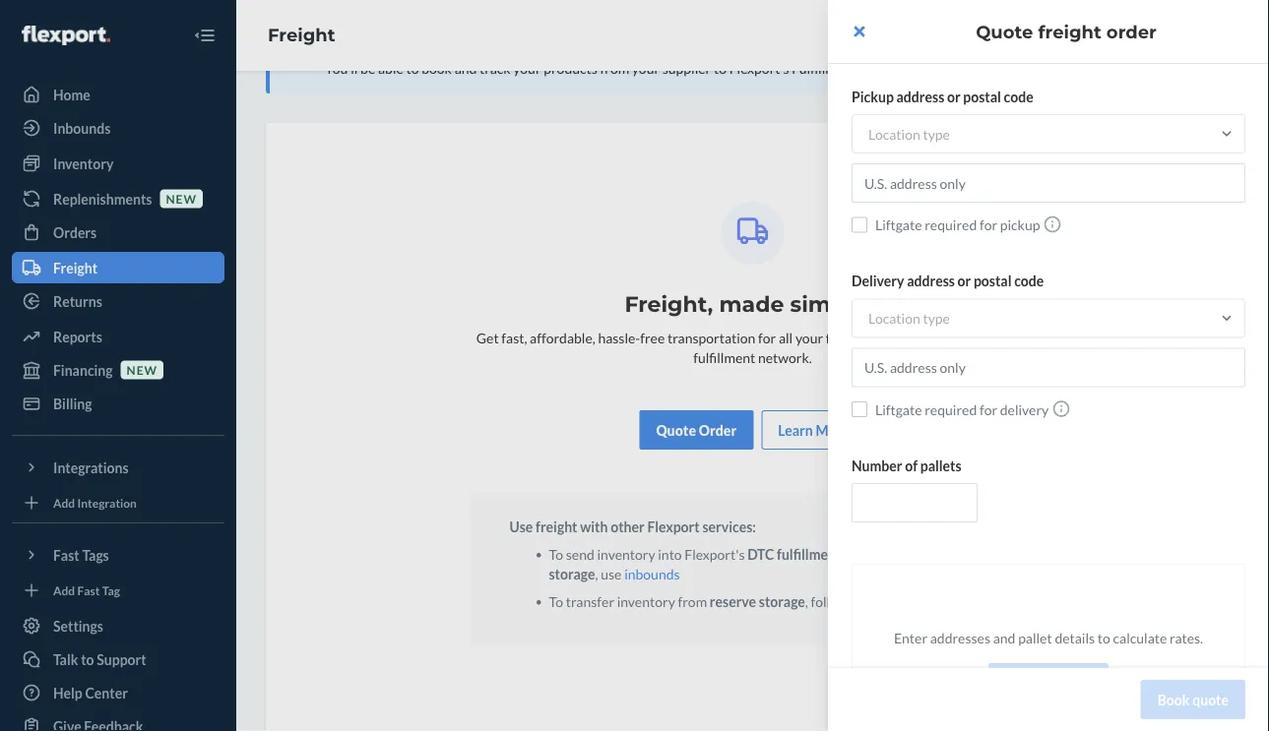 Task type: describe. For each thing, give the bounding box(es) containing it.
pickup address or postal code
[[852, 88, 1034, 105]]

liftgate required for pickup
[[875, 217, 1040, 233]]

postal for pickup address or postal code
[[963, 88, 1001, 105]]

liftgate required for delivery
[[875, 401, 1049, 418]]

address for delivery
[[907, 273, 955, 289]]

rates.
[[1170, 630, 1203, 646]]

freight
[[1038, 21, 1102, 42]]

u.s. address only text field for liftgate required for pickup
[[852, 163, 1246, 203]]

number of pallets
[[852, 457, 962, 474]]

calculate
[[1113, 630, 1167, 646]]

enter addresses and pallet details to calculate rates.
[[894, 630, 1203, 646]]

help
[[1241, 374, 1259, 402]]

liftgate for liftgate required for delivery
[[875, 401, 922, 418]]

quote freight order
[[976, 21, 1157, 42]]

close image
[[854, 24, 865, 39]]

book quote
[[1158, 692, 1229, 708]]

postal for delivery address or postal code
[[974, 273, 1012, 289]]

liftgate for liftgate required for pickup
[[875, 217, 922, 233]]

pickup
[[1000, 217, 1040, 233]]

number
[[852, 457, 902, 474]]

u.s. address only text field for liftgate required for delivery
[[852, 348, 1246, 387]]

for for delivery
[[980, 401, 998, 418]]

type for delivery
[[923, 310, 950, 327]]

pickup
[[852, 88, 894, 105]]

book
[[1158, 692, 1190, 708]]

code for pickup address or postal code
[[1004, 88, 1034, 105]]



Task type: vqa. For each thing, say whether or not it's contained in the screenshot.
top "to"
no



Task type: locate. For each thing, give the bounding box(es) containing it.
1 location from the top
[[868, 126, 920, 142]]

delivery
[[852, 273, 904, 289]]

1 u.s. address only text field from the top
[[852, 163, 1246, 203]]

postal down quote
[[963, 88, 1001, 105]]

liftgate up number of pallets
[[875, 401, 922, 418]]

0 vertical spatial or
[[947, 88, 961, 105]]

0 vertical spatial type
[[923, 126, 950, 142]]

0 vertical spatial location type
[[868, 126, 950, 142]]

required for pickup
[[925, 217, 977, 233]]

1 vertical spatial liftgate
[[875, 401, 922, 418]]

code for delivery address or postal code
[[1014, 273, 1044, 289]]

1 vertical spatial u.s. address only text field
[[852, 348, 1246, 387]]

2 liftgate from the top
[[875, 401, 922, 418]]

pallet
[[1018, 630, 1052, 646]]

address
[[897, 88, 945, 105], [907, 273, 955, 289]]

location down pickup
[[868, 126, 920, 142]]

1 vertical spatial type
[[923, 310, 950, 327]]

None checkbox
[[852, 217, 867, 233]]

location type for delivery
[[868, 310, 950, 327]]

location for delivery
[[868, 310, 920, 327]]

1 type from the top
[[923, 126, 950, 142]]

type for pickup
[[923, 126, 950, 142]]

u.s. address only text field up the pickup
[[852, 163, 1246, 203]]

u.s. address only text field up delivery
[[852, 348, 1246, 387]]

None checkbox
[[852, 401, 867, 417]]

help center
[[1241, 330, 1259, 402]]

0 vertical spatial code
[[1004, 88, 1034, 105]]

type down the pickup address or postal code
[[923, 126, 950, 142]]

2 u.s. address only text field from the top
[[852, 348, 1246, 387]]

delivery
[[1000, 401, 1049, 418]]

code down quote
[[1004, 88, 1034, 105]]

type
[[923, 126, 950, 142], [923, 310, 950, 327]]

center
[[1241, 330, 1259, 370]]

1 vertical spatial required
[[925, 401, 977, 418]]

for left delivery
[[980, 401, 998, 418]]

pallets
[[920, 457, 962, 474]]

for
[[980, 217, 998, 233], [980, 401, 998, 418]]

for left the pickup
[[980, 217, 998, 233]]

1 vertical spatial code
[[1014, 273, 1044, 289]]

book quote button
[[1141, 680, 1246, 720]]

enter
[[894, 630, 928, 646]]

0 vertical spatial location
[[868, 126, 920, 142]]

code down the pickup
[[1014, 273, 1044, 289]]

1 vertical spatial postal
[[974, 273, 1012, 289]]

2 location type from the top
[[868, 310, 950, 327]]

location down delivery
[[868, 310, 920, 327]]

or right pickup
[[947, 88, 961, 105]]

2 location from the top
[[868, 310, 920, 327]]

2 type from the top
[[923, 310, 950, 327]]

U.S. address only text field
[[852, 163, 1246, 203], [852, 348, 1246, 387]]

location type
[[868, 126, 950, 142], [868, 310, 950, 327]]

0 vertical spatial address
[[897, 88, 945, 105]]

order
[[1107, 21, 1157, 42]]

details
[[1055, 630, 1095, 646]]

location
[[868, 126, 920, 142], [868, 310, 920, 327]]

1 for from the top
[[980, 217, 998, 233]]

liftgate up delivery
[[875, 217, 922, 233]]

0 vertical spatial for
[[980, 217, 998, 233]]

1 vertical spatial for
[[980, 401, 998, 418]]

or down liftgate required for pickup
[[958, 273, 971, 289]]

1 liftgate from the top
[[875, 217, 922, 233]]

0 vertical spatial postal
[[963, 88, 1001, 105]]

0 vertical spatial liftgate
[[875, 217, 922, 233]]

required
[[925, 217, 977, 233], [925, 401, 977, 418]]

or for pickup
[[947, 88, 961, 105]]

address for pickup
[[897, 88, 945, 105]]

delivery address or postal code
[[852, 273, 1044, 289]]

or for delivery
[[958, 273, 971, 289]]

liftgate
[[875, 217, 922, 233], [875, 401, 922, 418]]

help center button
[[1231, 315, 1269, 416]]

1 vertical spatial address
[[907, 273, 955, 289]]

1 location type from the top
[[868, 126, 950, 142]]

location for pickup
[[868, 126, 920, 142]]

location type down delivery
[[868, 310, 950, 327]]

addresses
[[930, 630, 991, 646]]

quote
[[976, 21, 1033, 42]]

1 vertical spatial location type
[[868, 310, 950, 327]]

required up pallets
[[925, 401, 977, 418]]

for for pickup
[[980, 217, 998, 233]]

0 vertical spatial required
[[925, 217, 977, 233]]

or
[[947, 88, 961, 105], [958, 273, 971, 289]]

required up the delivery address or postal code
[[925, 217, 977, 233]]

0 vertical spatial u.s. address only text field
[[852, 163, 1246, 203]]

location type down the pickup address or postal code
[[868, 126, 950, 142]]

quote
[[1193, 692, 1229, 708]]

postal down the pickup
[[974, 273, 1012, 289]]

type down the delivery address or postal code
[[923, 310, 950, 327]]

None number field
[[852, 483, 978, 523]]

and
[[993, 630, 1016, 646]]

2 for from the top
[[980, 401, 998, 418]]

to
[[1098, 630, 1111, 646]]

address right delivery
[[907, 273, 955, 289]]

code
[[1004, 88, 1034, 105], [1014, 273, 1044, 289]]

1 vertical spatial location
[[868, 310, 920, 327]]

address right pickup
[[897, 88, 945, 105]]

of
[[905, 457, 918, 474]]

2 required from the top
[[925, 401, 977, 418]]

1 vertical spatial or
[[958, 273, 971, 289]]

location type for pickup
[[868, 126, 950, 142]]

postal
[[963, 88, 1001, 105], [974, 273, 1012, 289]]

1 required from the top
[[925, 217, 977, 233]]

required for delivery
[[925, 401, 977, 418]]



